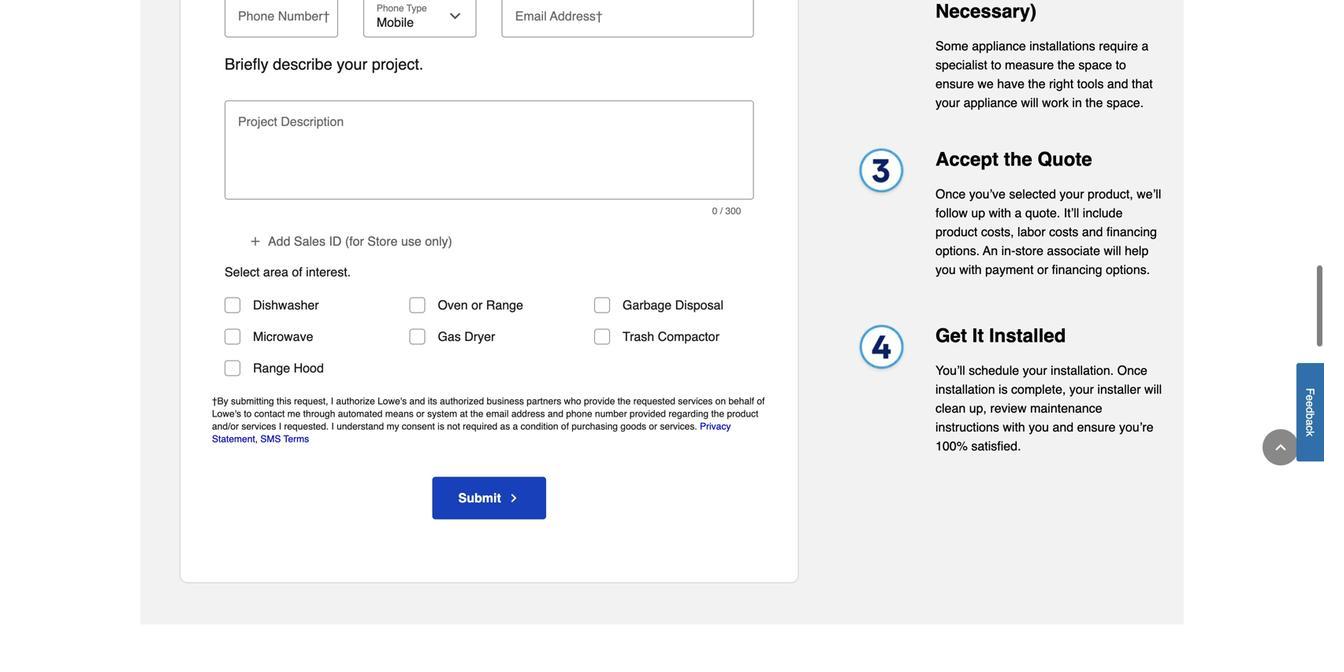 Task type: locate. For each thing, give the bounding box(es) containing it.
privacy statement
[[212, 421, 731, 445]]

up,
[[970, 401, 987, 416]]

0 horizontal spatial lowe's
[[212, 409, 241, 420]]

0 horizontal spatial ensure
[[936, 76, 975, 91]]

your inside once you've selected your product, we'll follow up with a quote. it'll include product costs, labor costs and financing options. an in-store associate will help you with payment or financing options.
[[1060, 187, 1085, 201]]

privacy statement link
[[212, 421, 731, 445]]

we'll
[[1137, 187, 1162, 201]]

1 horizontal spatial product
[[936, 225, 978, 239]]

financing
[[1107, 225, 1158, 239], [1053, 262, 1103, 277]]

installations
[[1030, 38, 1096, 53]]

some
[[936, 38, 969, 53]]

only)
[[425, 234, 453, 249]]

not
[[447, 421, 460, 432]]

and inside the some appliance installations require a specialist to measure the space to ensure we have the right tools and that your appliance will work in the space.
[[1108, 76, 1129, 91]]

1 vertical spatial financing
[[1053, 262, 1103, 277]]

sms terms link
[[261, 434, 309, 445]]

once up installer
[[1118, 363, 1148, 378]]

installed
[[990, 325, 1067, 347]]

your inside the some appliance installations require a specialist to measure the space to ensure we have the right tools and that your appliance will work in the space.
[[936, 95, 961, 110]]

of down phone
[[561, 421, 569, 432]]

you down follow
[[936, 262, 956, 277]]

sms
[[261, 434, 281, 445]]

services up "regarding"
[[678, 396, 713, 407]]

1 horizontal spatial ensure
[[1078, 420, 1116, 435]]

and down maintenance
[[1053, 420, 1074, 435]]

1 vertical spatial of
[[757, 396, 765, 407]]

a
[[1142, 38, 1149, 53], [1015, 206, 1022, 220], [1305, 420, 1317, 426], [513, 421, 518, 432]]

emailAddress text field
[[508, 0, 748, 29]]

2 horizontal spatial will
[[1145, 382, 1163, 397]]

selected
[[1010, 187, 1057, 201]]

specialist
[[936, 57, 988, 72]]

lowe's up means
[[378, 396, 407, 407]]

1 horizontal spatial will
[[1104, 244, 1122, 258]]

of right area
[[292, 265, 303, 280]]

and
[[1108, 76, 1129, 91], [1083, 225, 1104, 239], [410, 396, 425, 407], [548, 409, 564, 420], [1053, 420, 1074, 435]]

1 vertical spatial product
[[727, 409, 759, 420]]

up
[[972, 206, 986, 220]]

0 / 300
[[713, 206, 742, 217]]

k
[[1305, 432, 1317, 437]]

the down the installations at top right
[[1058, 57, 1076, 72]]

0 vertical spatial financing
[[1107, 225, 1158, 239]]

options.
[[936, 244, 980, 258], [1107, 262, 1151, 277]]

you'll
[[936, 363, 966, 378]]

1 vertical spatial is
[[438, 421, 445, 432]]

0 horizontal spatial range
[[253, 361, 290, 376]]

you down maintenance
[[1029, 420, 1050, 435]]

1 horizontal spatial to
[[991, 57, 1002, 72]]

1 vertical spatial lowe's
[[212, 409, 241, 420]]

is left "not"
[[438, 421, 445, 432]]

you
[[936, 262, 956, 277], [1029, 420, 1050, 435]]

product inside † by submitting this request, i authorize                         lowe's and its authorized business partners who                         provide the requested services on behalf of lowe's                         to contact me through automated means or system at the                         email address and phone number provided regarding the                         product and/or services i requested. i understand my                         consent is not required as a condition of purchasing                         goods or services.
[[727, 409, 759, 420]]

0 horizontal spatial is
[[438, 421, 445, 432]]

the up required at the left of page
[[471, 409, 484, 420]]

help
[[1125, 244, 1149, 258]]

require
[[1100, 38, 1139, 53]]

1 vertical spatial services
[[242, 421, 276, 432]]

0 horizontal spatial services
[[242, 421, 276, 432]]

1 vertical spatial range
[[253, 361, 290, 376]]

briefly
[[225, 55, 269, 73]]

0 vertical spatial once
[[936, 187, 966, 201]]

once
[[936, 187, 966, 201], [1118, 363, 1148, 378]]

and up space.
[[1108, 76, 1129, 91]]

ensure inside you'll schedule your installation. once installation is complete, your installer will clean up, review maintenance instructions with you and ensure you're 100% satisfied.
[[1078, 420, 1116, 435]]

range up the dryer
[[486, 298, 524, 313]]

to inside † by submitting this request, i authorize                         lowe's and its authorized business partners who                         provide the requested services on behalf of lowe's                         to contact me through automated means or system at the                         email address and phone number provided regarding the                         product and/or services i requested. i understand my                         consent is not required as a condition of purchasing                         goods or services.
[[244, 409, 252, 420]]

number
[[595, 409, 627, 420]]

compactor
[[658, 330, 720, 344]]

with inside you'll schedule your installation. once installation is complete, your installer will clean up, review maintenance instructions with you and ensure you're 100% satisfied.
[[1003, 420, 1026, 435]]

submitting
[[231, 396, 274, 407]]

will right installer
[[1145, 382, 1163, 397]]

a right as
[[513, 421, 518, 432]]

i
[[331, 396, 334, 407], [279, 421, 282, 432], [332, 421, 334, 432]]

e up d
[[1305, 395, 1317, 402]]

2 vertical spatial with
[[1003, 420, 1026, 435]]

privacy
[[700, 421, 731, 432]]

in
[[1073, 95, 1083, 110]]

range down microwave
[[253, 361, 290, 376]]

0 horizontal spatial once
[[936, 187, 966, 201]]

2 vertical spatial will
[[1145, 382, 1163, 397]]

appliance down the we
[[964, 95, 1018, 110]]

interest.
[[306, 265, 351, 280]]

e up b
[[1305, 402, 1317, 408]]

financing down associate
[[1053, 262, 1103, 277]]

or down store
[[1038, 262, 1049, 277]]

0 vertical spatial is
[[999, 382, 1008, 397]]

and down include
[[1083, 225, 1104, 239]]

project.
[[372, 55, 424, 73]]

0 vertical spatial you
[[936, 262, 956, 277]]

get it installed
[[936, 325, 1067, 347]]

garbage
[[623, 298, 672, 313]]

provide
[[584, 396, 615, 407]]

dryer
[[465, 330, 496, 344]]

1 horizontal spatial once
[[1118, 363, 1148, 378]]

to down submitting
[[244, 409, 252, 420]]

to down require at the top right of the page
[[1116, 57, 1127, 72]]

by
[[217, 396, 228, 407]]

is inside you'll schedule your installation. once installation is complete, your installer will clean up, review maintenance instructions with you and ensure you're 100% satisfied.
[[999, 382, 1008, 397]]

ensure down specialist
[[936, 76, 975, 91]]

(for
[[345, 234, 364, 249]]

statement
[[212, 434, 255, 445]]

services
[[678, 396, 713, 407], [242, 421, 276, 432]]

range hood
[[253, 361, 324, 376]]

trash compactor
[[623, 330, 720, 344]]

once up follow
[[936, 187, 966, 201]]

0 vertical spatial services
[[678, 396, 713, 407]]

you inside once you've selected your product, we'll follow up with a quote. it'll include product costs, labor costs and financing options. an in-store associate will help you with payment or financing options.
[[936, 262, 956, 277]]

0 vertical spatial appliance
[[973, 38, 1027, 53]]

2 an icon of a number three. image from the top
[[851, 324, 911, 376]]

a right require at the top right of the page
[[1142, 38, 1149, 53]]

0 vertical spatial will
[[1022, 95, 1039, 110]]

on
[[716, 396, 726, 407]]

chevron right image
[[508, 492, 520, 505]]

or
[[1038, 262, 1049, 277], [472, 298, 483, 313], [416, 409, 425, 420], [649, 421, 658, 432]]

1 an icon of a number three. image from the top
[[851, 147, 911, 200]]

scroll to top element
[[1263, 430, 1300, 466]]

payment
[[986, 262, 1034, 277]]

required
[[463, 421, 498, 432]]

0 horizontal spatial to
[[244, 409, 252, 420]]

will
[[1022, 95, 1039, 110], [1104, 244, 1122, 258], [1145, 382, 1163, 397]]

is up review
[[999, 382, 1008, 397]]

0 vertical spatial an icon of a number three. image
[[851, 147, 911, 200]]

with left payment
[[960, 262, 982, 277]]

0 vertical spatial range
[[486, 298, 524, 313]]

0 horizontal spatial will
[[1022, 95, 1039, 110]]

0 horizontal spatial product
[[727, 409, 759, 420]]

0
[[713, 206, 718, 217]]

lowe's up and/or
[[212, 409, 241, 420]]

1 horizontal spatial you
[[1029, 420, 1050, 435]]

0 horizontal spatial options.
[[936, 244, 980, 258]]

an icon of a number three. image for accept the quote
[[851, 147, 911, 200]]

oven
[[438, 298, 468, 313]]

0 vertical spatial ensure
[[936, 76, 975, 91]]

1 vertical spatial ensure
[[1078, 420, 1116, 435]]

some appliance installations require a specialist to measure the space to ensure we have the right tools and that your appliance will work in the space.
[[936, 38, 1154, 110]]

,
[[255, 434, 258, 445]]

1 vertical spatial will
[[1104, 244, 1122, 258]]

with down review
[[1003, 420, 1026, 435]]

ensure down maintenance
[[1078, 420, 1116, 435]]

your down specialist
[[936, 95, 961, 110]]

1 horizontal spatial is
[[999, 382, 1008, 397]]

product down behalf
[[727, 409, 759, 420]]

submit
[[459, 491, 501, 506]]

1 horizontal spatial financing
[[1107, 225, 1158, 239]]

select area of interest.
[[225, 265, 351, 280]]

†
[[212, 396, 217, 407]]

a up k
[[1305, 420, 1317, 426]]

1 vertical spatial you
[[1029, 420, 1050, 435]]

clean
[[936, 401, 966, 416]]

plus image
[[249, 236, 262, 248]]

1 horizontal spatial range
[[486, 298, 524, 313]]

of right behalf
[[757, 396, 765, 407]]

an icon of a number three. image for get it installed
[[851, 324, 911, 376]]

options. left an
[[936, 244, 980, 258]]

your up it'll
[[1060, 187, 1085, 201]]

installation
[[936, 382, 996, 397]]

0 vertical spatial of
[[292, 265, 303, 280]]

and inside once you've selected your product, we'll follow up with a quote. it'll include product costs, labor costs and financing options. an in-store associate will help you with payment or financing options.
[[1083, 225, 1104, 239]]

d
[[1305, 408, 1317, 414]]

product down follow
[[936, 225, 978, 239]]

automated
[[338, 409, 383, 420]]

goods
[[621, 421, 647, 432]]

0 vertical spatial lowe's
[[378, 396, 407, 407]]

0 horizontal spatial you
[[936, 262, 956, 277]]

authorized
[[440, 396, 484, 407]]

consent
[[402, 421, 435, 432]]

with
[[989, 206, 1012, 220], [960, 262, 982, 277], [1003, 420, 1026, 435]]

1 horizontal spatial of
[[561, 421, 569, 432]]

an icon of a number three. image
[[851, 147, 911, 200], [851, 324, 911, 376]]

add sales id (for store use only) button
[[248, 233, 453, 251]]

services up ,
[[242, 421, 276, 432]]

with up costs, in the right top of the page
[[989, 206, 1012, 220]]

authorize
[[336, 396, 375, 407]]

the right the in
[[1086, 95, 1104, 110]]

1 vertical spatial options.
[[1107, 262, 1151, 277]]

the down measure
[[1029, 76, 1046, 91]]

1 horizontal spatial options.
[[1107, 262, 1151, 277]]

300
[[726, 206, 742, 217]]

to up the we
[[991, 57, 1002, 72]]

purchasing
[[572, 421, 618, 432]]

hood
[[294, 361, 324, 376]]

appliance up measure
[[973, 38, 1027, 53]]

accept
[[936, 148, 999, 170]]

financing up help
[[1107, 225, 1158, 239]]

will inside you'll schedule your installation. once installation is complete, your installer will clean up, review maintenance instructions with you and ensure you're 100% satisfied.
[[1145, 382, 1163, 397]]

options. down help
[[1107, 262, 1151, 277]]

1 vertical spatial once
[[1118, 363, 1148, 378]]

or right oven
[[472, 298, 483, 313]]

or down provided
[[649, 421, 658, 432]]

will left help
[[1104, 244, 1122, 258]]

0 vertical spatial options.
[[936, 244, 980, 258]]

0 vertical spatial product
[[936, 225, 978, 239]]

c
[[1305, 426, 1317, 432]]

0 vertical spatial with
[[989, 206, 1012, 220]]

once inside you'll schedule your installation. once installation is complete, your installer will clean up, review maintenance instructions with you and ensure you're 100% satisfied.
[[1118, 363, 1148, 378]]

a up "labor"
[[1015, 206, 1022, 220]]

product
[[936, 225, 978, 239], [727, 409, 759, 420]]

i up through
[[331, 396, 334, 407]]

will left work
[[1022, 95, 1039, 110]]

1 vertical spatial an icon of a number three. image
[[851, 324, 911, 376]]



Task type: vqa. For each thing, say whether or not it's contained in the screenshot.
the a in the † By submitting this request, I authorize                         Lowe's and its authorized business partners who                         provide the requested services on behalf of Lowe's                         to contact me through automated means or system at the                         email address and phone number provided regarding the                         product and/or services I requested. I understand my                         consent is not required as a condition of purchasing                         goods or services.
yes



Task type: describe. For each thing, give the bounding box(es) containing it.
requested.
[[284, 421, 329, 432]]

quote.
[[1026, 206, 1061, 220]]

product inside once you've selected your product, we'll follow up with a quote. it'll include product costs, labor costs and financing options. an in-store associate will help you with payment or financing options.
[[936, 225, 978, 239]]

phone
[[566, 409, 593, 420]]

gas dryer
[[438, 330, 496, 344]]

requested
[[634, 396, 676, 407]]

2 horizontal spatial of
[[757, 396, 765, 407]]

installation.
[[1051, 363, 1114, 378]]

phoneNumber text field
[[231, 0, 332, 29]]

space.
[[1107, 95, 1144, 110]]

understand
[[337, 421, 384, 432]]

add
[[268, 234, 291, 249]]

1 e from the top
[[1305, 395, 1317, 402]]

2 e from the top
[[1305, 402, 1317, 408]]

0 horizontal spatial of
[[292, 265, 303, 280]]

the up privacy at the right of page
[[712, 409, 725, 420]]

a inside button
[[1305, 420, 1317, 426]]

installer
[[1098, 382, 1142, 397]]

once inside once you've selected your product, we'll follow up with a quote. it'll include product costs, labor costs and financing options. an in-store associate will help you with payment or financing options.
[[936, 187, 966, 201]]

will inside the some appliance installations require a specialist to measure the space to ensure we have the right tools and that your appliance will work in the space.
[[1022, 95, 1039, 110]]

use
[[401, 234, 422, 249]]

, sms terms
[[255, 434, 309, 445]]

gas
[[438, 330, 461, 344]]

your down installation.
[[1070, 382, 1095, 397]]

provided
[[630, 409, 666, 420]]

the up number
[[618, 396, 631, 407]]

garbage disposal
[[623, 298, 724, 313]]

and inside you'll schedule your installation. once installation is complete, your installer will clean up, review maintenance instructions with you and ensure you're 100% satisfied.
[[1053, 420, 1074, 435]]

and left its
[[410, 396, 425, 407]]

and down partners
[[548, 409, 564, 420]]

through
[[303, 409, 335, 420]]

a inside the some appliance installations require a specialist to measure the space to ensure we have the right tools and that your appliance will work in the space.
[[1142, 38, 1149, 53]]

product,
[[1088, 187, 1134, 201]]

your left project.
[[337, 55, 368, 73]]

as
[[500, 421, 510, 432]]

accept the quote
[[936, 148, 1093, 170]]

system
[[428, 409, 457, 420]]

and/or
[[212, 421, 239, 432]]

f e e d b a c k button
[[1297, 364, 1325, 462]]

2 horizontal spatial to
[[1116, 57, 1127, 72]]

i up , sms terms
[[279, 421, 282, 432]]

or inside once you've selected your product, we'll follow up with a quote. it'll include product costs, labor costs and financing options. an in-store associate will help you with payment or financing options.
[[1038, 262, 1049, 277]]

review
[[991, 401, 1027, 416]]

include
[[1083, 206, 1123, 220]]

who
[[564, 396, 582, 407]]

100%
[[936, 439, 968, 454]]

projectDescription text field
[[231, 122, 748, 192]]

1 vertical spatial with
[[960, 262, 982, 277]]

ensure inside the some appliance installations require a specialist to measure the space to ensure we have the right tools and that your appliance will work in the space.
[[936, 76, 975, 91]]

contact
[[254, 409, 285, 420]]

1 vertical spatial appliance
[[964, 95, 1018, 110]]

labor
[[1018, 225, 1046, 239]]

an
[[983, 244, 999, 258]]

associate
[[1048, 244, 1101, 258]]

it'll
[[1064, 206, 1080, 220]]

1 horizontal spatial lowe's
[[378, 396, 407, 407]]

behalf
[[729, 396, 755, 407]]

id
[[329, 234, 342, 249]]

2 vertical spatial of
[[561, 421, 569, 432]]

instructions
[[936, 420, 1000, 435]]

complete,
[[1012, 382, 1067, 397]]

at
[[460, 409, 468, 420]]

area
[[263, 265, 289, 280]]

add sales id (for store use only)
[[268, 234, 453, 249]]

is inside † by submitting this request, i authorize                         lowe's and its authorized business partners who                         provide the requested services on behalf of lowe's                         to contact me through automated means or system at the                         email address and phone number provided regarding the                         product and/or services i requested. i understand my                         consent is not required as a condition of purchasing                         goods or services.
[[438, 421, 445, 432]]

you inside you'll schedule your installation. once installation is complete, your installer will clean up, review maintenance instructions with you and ensure you're 100% satisfied.
[[1029, 420, 1050, 435]]

my
[[387, 421, 399, 432]]

address
[[512, 409, 545, 420]]

select
[[225, 265, 260, 280]]

you've
[[970, 187, 1006, 201]]

once you've selected your product, we'll follow up with a quote. it'll include product costs, labor costs and financing options. an in-store associate will help you with payment or financing options.
[[936, 187, 1162, 277]]

that
[[1132, 76, 1154, 91]]

tools
[[1078, 76, 1104, 91]]

or up consent
[[416, 409, 425, 420]]

submit button
[[433, 477, 546, 520]]

chevron up image
[[1274, 440, 1289, 456]]

space
[[1079, 57, 1113, 72]]

a inside † by submitting this request, i authorize                         lowe's and its authorized business partners who                         provide the requested services on behalf of lowe's                         to contact me through automated means or system at the                         email address and phone number provided regarding the                         product and/or services i requested. i understand my                         consent is not required as a condition of purchasing                         goods or services.
[[513, 421, 518, 432]]

trash
[[623, 330, 655, 344]]

me
[[288, 409, 301, 420]]

costs
[[1050, 225, 1079, 239]]

sales
[[294, 234, 326, 249]]

work
[[1043, 95, 1069, 110]]

† by submitting this request, i authorize                         lowe's and its authorized business partners who                         provide the requested services on behalf of lowe's                         to contact me through automated means or system at the                         email address and phone number provided regarding the                         product and/or services i requested. i understand my                         consent is not required as a condition of purchasing                         goods or services.
[[212, 396, 765, 432]]

its
[[428, 396, 438, 407]]

microwave
[[253, 330, 313, 344]]

terms
[[284, 434, 309, 445]]

you're
[[1120, 420, 1154, 435]]

i down through
[[332, 421, 334, 432]]

a inside once you've selected your product, we'll follow up with a quote. it'll include product costs, labor costs and financing options. an in-store associate will help you with payment or financing options.
[[1015, 206, 1022, 220]]

describe
[[273, 55, 333, 73]]

in-
[[1002, 244, 1016, 258]]

the up the 'selected'
[[1004, 148, 1033, 170]]

f
[[1305, 389, 1317, 395]]

partners
[[527, 396, 562, 407]]

quote
[[1038, 148, 1093, 170]]

satisfied.
[[972, 439, 1022, 454]]

condition
[[521, 421, 559, 432]]

measure
[[1006, 57, 1055, 72]]

have
[[998, 76, 1025, 91]]

your up 'complete,'
[[1023, 363, 1048, 378]]

1 horizontal spatial services
[[678, 396, 713, 407]]

disposal
[[676, 298, 724, 313]]

follow
[[936, 206, 968, 220]]

you'll schedule your installation. once installation is complete, your installer will clean up, review maintenance instructions with you and ensure you're 100% satisfied.
[[936, 363, 1163, 454]]

0 horizontal spatial financing
[[1053, 262, 1103, 277]]

schedule
[[969, 363, 1020, 378]]

/
[[721, 206, 723, 217]]

b
[[1305, 414, 1317, 420]]

f e e d b a c k
[[1305, 389, 1317, 437]]

will inside once you've selected your product, we'll follow up with a quote. it'll include product costs, labor costs and financing options. an in-store associate will help you with payment or financing options.
[[1104, 244, 1122, 258]]



